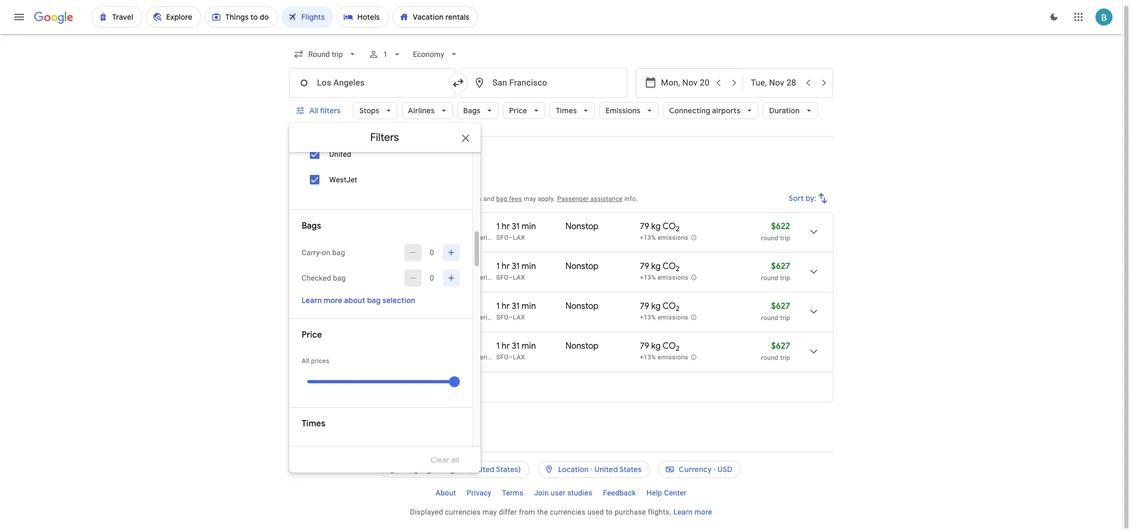 Task type: vqa. For each thing, say whether or not it's contained in the screenshot.
the (1)
no



Task type: describe. For each thing, give the bounding box(es) containing it.
bag fees button
[[497, 195, 522, 203]]

airlines button
[[402, 98, 453, 123]]

purchase
[[615, 508, 646, 516]]

0 vertical spatial flights
[[340, 179, 371, 192]]

stops
[[360, 106, 380, 115]]

1 currencies from the left
[[445, 508, 481, 516]]

price button
[[503, 98, 546, 123]]

nonstop flight. element for 622 us dollars text box
[[566, 221, 599, 233]]

sort by:
[[789, 194, 817, 203]]

westjet
[[329, 176, 357, 184]]

prices include required taxes + fees for 1 adult. optional charges and bag fees may apply. passenger assistance
[[289, 195, 623, 203]]

bags button
[[457, 98, 499, 123]]

more for flights
[[349, 382, 368, 392]]

1 skywest from the top
[[411, 234, 435, 241]]

used
[[588, 508, 604, 516]]

31 for total duration 1 hr 31 min. element associated with nonstop flight. element for $627 text field
[[512, 301, 520, 312]]

2 skywest from the top
[[411, 274, 435, 281]]

1 inside popup button
[[383, 50, 388, 59]]

3 as from the top
[[461, 314, 468, 321]]

min for total duration 1 hr 31 min. element for 622 us dollars text box's nonstop flight. element
[[522, 221, 536, 232]]

2 eagle from the top
[[500, 274, 517, 281]]

terms
[[502, 489, 524, 497]]

user
[[551, 489, 566, 497]]

help
[[647, 489, 663, 497]]

79 kg co 2 for 622 us dollars text box's nonstop flight. element
[[640, 221, 680, 234]]

+13% for nonstop flight. element associated with 627 us dollars text field associated with flight details. leaves san francisco international airport at 2:14 pm on tuesday, november 28 and arrives at los angeles international airport at 3:45 pm on tuesday, november 28. icon
[[640, 354, 656, 361]]

2 horizontal spatial more
[[695, 508, 713, 516]]

all for all filters
[[309, 106, 318, 115]]

emissions for nonstop flight. element associated with 627 us dollars text field associated with flight details. leaves san francisco international airport at 2:14 pm on tuesday, november 28 and arrives at los angeles international airport at 3:45 pm on tuesday, november 28. icon
[[658, 354, 689, 361]]

about
[[436, 489, 456, 497]]

3 eagle from the top
[[500, 314, 517, 321]]

price inside popup button
[[509, 106, 527, 115]]

79 kg co 2 for nonstop flight. element for $627 text field
[[640, 301, 680, 313]]

$627 round trip for 627 us dollars text field associated with flight details. leaves san francisco international airport at 2:14 pm on tuesday, november 28 and arrives at los angeles international airport at 3:45 pm on tuesday, november 28. icon
[[762, 341, 791, 362]]

3 skywest from the top
[[411, 314, 435, 321]]

1 hr 31 min sfo – lax for total duration 1 hr 31 min. element for 622 us dollars text box's nonstop flight. element
[[497, 221, 536, 241]]

times inside times popup button
[[556, 106, 577, 115]]

angeles
[[451, 151, 480, 161]]

english
[[442, 465, 467, 474]]

8:31 am
[[381, 261, 410, 272]]

duration
[[770, 106, 800, 115]]

1 button
[[364, 41, 407, 67]]

1 for nonstop flight. element for $627 text field
[[497, 301, 500, 312]]

swap origin and destination. image
[[452, 77, 465, 89]]

taxes
[[359, 195, 375, 203]]

sort by: button
[[785, 186, 834, 211]]

2 by from the top
[[402, 274, 409, 281]]

charges
[[458, 195, 482, 203]]

change appearance image
[[1042, 4, 1067, 30]]

feedback
[[603, 489, 636, 497]]

627 us dollars text field for flight details. leaves san francisco international airport at 2:14 pm on tuesday, november 28 and arrives at los angeles international airport at 3:45 pm on tuesday, november 28. icon
[[772, 341, 791, 352]]

1 by from the top
[[402, 234, 409, 241]]

$622 round trip
[[762, 221, 791, 242]]

all prices
[[302, 357, 330, 365]]

checked bag
[[302, 274, 346, 282]]

none text field inside search field
[[460, 68, 627, 98]]

$627 for 627 us dollars text field associated with flight details. leaves san francisco international airport at 2:14 pm on tuesday, november 28 and arrives at los angeles international airport at 3:45 pm on tuesday, november 28. icon
[[772, 341, 791, 352]]

learn more about bag selection
[[302, 296, 416, 305]]

checked
[[302, 274, 331, 282]]

all filters
[[309, 106, 340, 115]]

connecting airports button
[[663, 98, 759, 123]]

sfo for $627 text field
[[497, 314, 509, 321]]

4 operated from the top
[[373, 354, 400, 361]]

apply.
[[538, 195, 556, 203]]

all filters button
[[289, 98, 349, 123]]

returning
[[289, 179, 337, 192]]

total duration 1 hr 31 min. element for 622 us dollars text box's nonstop flight. element
[[497, 221, 566, 233]]

selection
[[383, 296, 416, 305]]

sfo for 627 us dollars text field associated with flight details. leaves san francisco international airport at 2:14 pm on tuesday, november 28 and arrives at los angeles international airport at 3:45 pm on tuesday, november 28. icon
[[497, 354, 509, 361]]

– for 622 us dollars text box's nonstop flight. element
[[509, 234, 513, 241]]

main menu image
[[13, 11, 26, 23]]

about link
[[431, 485, 462, 502]]

currency
[[679, 465, 712, 474]]

3 operated by skywest airlines as american eagle from the top
[[373, 314, 517, 321]]

bags inside popup button
[[464, 106, 481, 115]]

$627 for flight details. leaves san francisco international airport at 7:00 am on tuesday, november 28 and arrives at los angeles international airport at 8:31 am on tuesday, november 28. icon's 627 us dollars text field
[[772, 261, 791, 272]]

bag right on
[[333, 248, 345, 257]]

79 for nonstop flight. element associated with flight details. leaves san francisco international airport at 7:00 am on tuesday, november 28 and arrives at los angeles international airport at 8:31 am on tuesday, november 28. icon's 627 us dollars text field
[[640, 261, 650, 272]]

flight details. leaves san francisco international airport at 12:24 pm on tuesday, november 28 and arrives at los angeles international airport at 1:55 pm on tuesday, november 28. image
[[801, 219, 827, 245]]

differ
[[499, 508, 517, 516]]

displayed currencies may differ from the currencies used to purchase flights. learn more
[[410, 508, 713, 516]]

1 as from the top
[[461, 234, 468, 241]]

usd
[[718, 465, 733, 474]]

1 vertical spatial bags
[[302, 221, 321, 231]]

about
[[344, 296, 366, 305]]

for
[[397, 195, 406, 203]]

none search field containing filters
[[289, 0, 834, 530]]

by:
[[806, 194, 817, 203]]

1 vertical spatial to
[[606, 508, 613, 516]]

2 currencies from the left
[[550, 508, 586, 516]]

and
[[484, 195, 495, 203]]

31 for total duration 1 hr 31 min. element for 622 us dollars text box's nonstop flight. element
[[512, 221, 520, 232]]

learn more about bag selection link
[[302, 296, 416, 305]]

co for 622 us dollars text box's nonstop flight. element
[[663, 221, 676, 232]]

$627 round trip for flight details. leaves san francisco international airport at 7:00 am on tuesday, november 28 and arrives at los angeles international airport at 8:31 am on tuesday, november 28. icon's 627 us dollars text field
[[762, 261, 791, 282]]

only
[[430, 149, 447, 159]]

join user studies
[[534, 489, 593, 497]]

1 vertical spatial price
[[302, 330, 322, 340]]

displayed
[[410, 508, 443, 516]]

– for nonstop flight. element associated with 627 us dollars text field associated with flight details. leaves san francisco international airport at 2:14 pm on tuesday, november 28 and arrives at los angeles international airport at 3:45 pm on tuesday, november 28. icon
[[509, 354, 513, 361]]

round for 622 us dollars text box
[[762, 235, 779, 242]]

carry-
[[302, 248, 322, 257]]

flights.
[[648, 508, 672, 516]]

0 horizontal spatial may
[[483, 508, 497, 516]]

states)
[[496, 465, 521, 474]]

2 for 622 us dollars text box's nonstop flight. element
[[676, 225, 680, 234]]

4 by from the top
[[402, 354, 409, 361]]

times button
[[550, 98, 595, 123]]

passenger
[[557, 195, 589, 203]]

emissions for nonstop flight. element for $627 text field
[[658, 314, 689, 321]]

2 operated by skywest airlines as american eagle from the top
[[373, 274, 517, 281]]

states
[[620, 465, 642, 474]]

emissions button
[[599, 98, 659, 123]]

kg for nonstop flight. element associated with flight details. leaves san francisco international airport at 7:00 am on tuesday, november 28 and arrives at los angeles international airport at 8:31 am on tuesday, november 28. icon's 627 us dollars text field
[[652, 261, 661, 272]]

from
[[519, 508, 535, 516]]

hr for flight details. leaves san francisco international airport at 7:00 am on tuesday, november 28 and arrives at los angeles international airport at 8:31 am on tuesday, november 28. icon
[[502, 261, 510, 272]]

min for total duration 1 hr 31 min. element associated with nonstop flight. element associated with flight details. leaves san francisco international airport at 7:00 am on tuesday, november 28 and arrives at los angeles international airport at 8:31 am on tuesday, november 28. icon's 627 us dollars text field
[[522, 261, 536, 272]]

kg for 622 us dollars text box's nonstop flight. element
[[652, 221, 661, 232]]

lax for 622 us dollars text box
[[513, 234, 525, 241]]

kg for nonstop flight. element associated with 627 us dollars text field associated with flight details. leaves san francisco international airport at 2:14 pm on tuesday, november 28 and arrives at los angeles international airport at 3:45 pm on tuesday, november 28. icon
[[652, 341, 661, 352]]

11:27 am
[[379, 301, 412, 312]]

privacy
[[467, 489, 492, 497]]

prices
[[289, 195, 308, 203]]

(united
[[469, 465, 495, 474]]

total duration 1 hr 31 min. element for nonstop flight. element for $627 text field
[[497, 301, 566, 313]]

$622
[[772, 221, 791, 232]]

79 for nonstop flight. element associated with 627 us dollars text field associated with flight details. leaves san francisco international airport at 2:14 pm on tuesday, november 28 and arrives at los angeles international airport at 3:45 pm on tuesday, november 28. icon
[[640, 341, 650, 352]]

+13% emissions for 622 us dollars text box's nonstop flight. element
[[640, 234, 689, 242]]

79 kg co 2 for nonstop flight. element associated with 627 us dollars text field associated with flight details. leaves san francisco international airport at 2:14 pm on tuesday, november 28 and arrives at los angeles international airport at 3:45 pm on tuesday, november 28. icon
[[640, 341, 680, 353]]

english (united states)
[[442, 465, 521, 474]]

terms link
[[497, 485, 529, 502]]

31 for total duration 1 hr 31 min. element for nonstop flight. element associated with 627 us dollars text field associated with flight details. leaves san francisco international airport at 2:14 pm on tuesday, november 28 and arrives at los angeles international airport at 3:45 pm on tuesday, november 28. icon
[[512, 341, 520, 352]]

79 for nonstop flight. element for $627 text field
[[640, 301, 650, 312]]

kg for nonstop flight. element for $627 text field
[[652, 301, 661, 312]]

join user studies link
[[529, 485, 598, 502]]

connecting airports
[[669, 106, 741, 115]]

total duration 1 hr 31 min. element for nonstop flight. element associated with flight details. leaves san francisco international airport at 7:00 am on tuesday, november 28 and arrives at los angeles international airport at 8:31 am on tuesday, november 28. icon's 627 us dollars text field
[[497, 261, 566, 273]]

sfo for 622 us dollars text box
[[497, 234, 509, 241]]

choose
[[374, 151, 402, 161]]

co for nonstop flight. element associated with flight details. leaves san francisco international airport at 7:00 am on tuesday, november 28 and arrives at los angeles international airport at 8:31 am on tuesday, november 28. icon's 627 us dollars text field
[[663, 261, 676, 272]]

$627 for $627 text field
[[772, 301, 791, 312]]

bag right the about
[[367, 296, 381, 305]]

2 for nonstop flight. element associated with flight details. leaves san francisco international airport at 7:00 am on tuesday, november 28 and arrives at los angeles international airport at 8:31 am on tuesday, november 28. icon's 627 us dollars text field
[[676, 264, 680, 273]]

nonstop for nonstop flight. element associated with 627 us dollars text field associated with flight details. leaves san francisco international airport at 2:14 pm on tuesday, november 28 and arrives at los angeles international airport at 3:45 pm on tuesday, november 28. icon
[[566, 341, 599, 352]]

language
[[401, 465, 436, 474]]

9:56 am – 11:27 am
[[339, 301, 412, 312]]

+13% emissions for nonstop flight. element associated with 627 us dollars text field associated with flight details. leaves san francisco international airport at 2:14 pm on tuesday, november 28 and arrives at los angeles international airport at 3:45 pm on tuesday, november 28. icon
[[640, 354, 689, 361]]

return
[[404, 151, 426, 161]]

Arrival time: 8:31 AM. text field
[[381, 261, 410, 272]]

nonstop flight. element for $627 text field
[[566, 301, 599, 313]]

may inside returning flights main content
[[524, 195, 536, 203]]



Task type: locate. For each thing, give the bounding box(es) containing it.
adult.
[[413, 195, 430, 203]]

airlines inside popup button
[[408, 106, 435, 115]]

by
[[402, 234, 409, 241], [402, 274, 409, 281], [402, 314, 409, 321], [402, 354, 409, 361]]

0 horizontal spatial more
[[324, 296, 343, 305]]

emissions
[[658, 234, 689, 242], [658, 274, 689, 281], [658, 314, 689, 321], [658, 354, 689, 361]]

to inside returning flights main content
[[428, 151, 435, 161]]

flights
[[340, 179, 371, 192], [370, 382, 392, 392]]

+13% for nonstop flight. element for $627 text field
[[640, 314, 656, 321]]

$627 round trip left flight details. leaves san francisco international airport at 2:14 pm on tuesday, november 28 and arrives at los angeles international airport at 3:45 pm on tuesday, november 28. icon
[[762, 341, 791, 362]]

all
[[309, 106, 318, 115], [302, 357, 310, 365]]

all left prices
[[302, 357, 310, 365]]

1 for 622 us dollars text box's nonstop flight. element
[[497, 221, 500, 232]]

emissions for nonstop flight. element associated with flight details. leaves san francisco international airport at 7:00 am on tuesday, november 28 and arrives at los angeles international airport at 8:31 am on tuesday, november 28. icon's 627 us dollars text field
[[658, 274, 689, 281]]

2 627 us dollars text field from the top
[[772, 341, 791, 352]]

0 horizontal spatial times
[[302, 419, 326, 429]]

4 operated by skywest airlines as american eagle from the top
[[373, 354, 517, 361]]

0 vertical spatial price
[[509, 106, 527, 115]]

learn down checked
[[302, 296, 322, 305]]

0 vertical spatial to
[[428, 151, 435, 161]]

emissions
[[606, 106, 641, 115]]

by down arrival time: 8:31 am. text field
[[402, 274, 409, 281]]

1 round from the top
[[762, 235, 779, 242]]

1 vertical spatial 627 us dollars text field
[[772, 341, 791, 352]]

hr for flight details. leaves san francisco international airport at 2:14 pm on tuesday, november 28 and arrives at los angeles international airport at 3:45 pm on tuesday, november 28. icon
[[502, 341, 510, 352]]

may left 'apply.'
[[524, 195, 536, 203]]

help center link
[[642, 485, 692, 502]]

flights up required
[[340, 179, 371, 192]]

lax for 627 us dollars text field associated with flight details. leaves san francisco international airport at 2:14 pm on tuesday, november 28 and arrives at los angeles international airport at 3:45 pm on tuesday, november 28. icon
[[513, 354, 525, 361]]

4 lax from the top
[[513, 354, 525, 361]]

+13% for nonstop flight. element associated with flight details. leaves san francisco international airport at 7:00 am on tuesday, november 28 and arrives at los angeles international airport at 8:31 am on tuesday, november 28. icon's 627 us dollars text field
[[640, 274, 656, 281]]

31
[[512, 221, 520, 232], [512, 261, 520, 272], [512, 301, 520, 312], [512, 341, 520, 352]]

Departure time: 9:56 AM. text field
[[339, 301, 370, 312]]

$627 round trip
[[762, 261, 791, 282], [762, 301, 791, 322], [762, 341, 791, 362]]

2 hr from the top
[[502, 261, 510, 272]]

4 79 from the top
[[640, 341, 650, 352]]

2 nonstop from the top
[[566, 261, 599, 272]]

4 co from the top
[[663, 341, 676, 352]]

627 us dollars text field for flight details. leaves san francisco international airport at 7:00 am on tuesday, november 28 and arrives at los angeles international airport at 8:31 am on tuesday, november 28. icon
[[772, 261, 791, 272]]

trip
[[781, 235, 791, 242], [781, 274, 791, 282], [781, 314, 791, 322], [781, 354, 791, 362]]

to left los
[[428, 151, 435, 161]]

learn inside search field
[[302, 296, 322, 305]]

returning flights
[[289, 179, 371, 192]]

2 co from the top
[[663, 261, 676, 272]]

2 trip from the top
[[781, 274, 791, 282]]

Arrival time: 11:27 AM. text field
[[379, 301, 412, 312]]

hr for the flight details. leaves san francisco international airport at 12:24 pm on tuesday, november 28 and arrives at los angeles international airport at 1:55 pm on tuesday, november 28. icon
[[502, 221, 510, 232]]

carry-on bag
[[302, 248, 345, 257]]

assistance
[[591, 195, 623, 203]]

3 min from the top
[[522, 301, 536, 312]]

1 1 hr 31 min sfo – lax from the top
[[497, 221, 536, 241]]

0 vertical spatial 627 us dollars text field
[[772, 261, 791, 272]]

627 us dollars text field left flight details. leaves san francisco international airport at 2:14 pm on tuesday, november 28 and arrives at los angeles international airport at 3:45 pm on tuesday, november 28. icon
[[772, 341, 791, 352]]

2 operated from the top
[[373, 274, 400, 281]]

all inside button
[[309, 106, 318, 115]]

round for flight details. leaves san francisco international airport at 7:00 am on tuesday, november 28 and arrives at los angeles international airport at 8:31 am on tuesday, november 28. icon's 627 us dollars text field
[[762, 274, 779, 282]]

price up all prices
[[302, 330, 322, 340]]

1 79 from the top
[[640, 221, 650, 232]]

operated down 'arrival time: 11:27 am.' text box
[[373, 314, 400, 321]]

2 fees from the left
[[509, 195, 522, 203]]

bag right and
[[497, 195, 508, 203]]

trip down $622
[[781, 235, 791, 242]]

trip up $627 text field
[[781, 274, 791, 282]]

1 vertical spatial more
[[349, 382, 368, 392]]

stops button
[[353, 98, 398, 123]]

+13% for 622 us dollars text box's nonstop flight. element
[[640, 234, 656, 242]]

3 $627 round trip from the top
[[762, 341, 791, 362]]

connecting
[[669, 106, 711, 115]]

3 kg from the top
[[652, 301, 661, 312]]

1 79 kg co 2 from the top
[[640, 221, 680, 234]]

1 hr 31 min sfo – lax for total duration 1 hr 31 min. element associated with nonstop flight. element associated with flight details. leaves san francisco international airport at 7:00 am on tuesday, november 28 and arrives at los angeles international airport at 8:31 am on tuesday, november 28. icon's 627 us dollars text field
[[497, 261, 536, 281]]

4 skywest from the top
[[411, 354, 435, 361]]

more inside returning flights main content
[[349, 382, 368, 392]]

by down 'arrival time: 11:27 am.' text box
[[402, 354, 409, 361]]

+13% emissions for nonstop flight. element for $627 text field
[[640, 314, 689, 321]]

1 lax from the top
[[513, 234, 525, 241]]

prices
[[311, 357, 330, 365]]

3 co from the top
[[663, 301, 676, 312]]

3 +13% emissions from the top
[[640, 314, 689, 321]]

united left states
[[595, 465, 618, 474]]

1 hr 31 min sfo – lax for total duration 1 hr 31 min. element for nonstop flight. element associated with 627 us dollars text field associated with flight details. leaves san francisco international airport at 2:14 pm on tuesday, november 28 and arrives at los angeles international airport at 3:45 pm on tuesday, november 28. icon
[[497, 341, 536, 361]]

627 us dollars text field left flight details. leaves san francisco international airport at 7:00 am on tuesday, november 28 and arrives at los angeles international airport at 8:31 am on tuesday, november 28. icon
[[772, 261, 791, 272]]

by up arrival time: 8:31 am. text field
[[402, 234, 409, 241]]

1 31 from the top
[[512, 221, 520, 232]]

Departure text field
[[661, 69, 710, 97]]

0 vertical spatial times
[[556, 106, 577, 115]]

operated up arrival time: 8:31 am. text field
[[373, 234, 400, 241]]

los
[[437, 151, 450, 161]]

0 vertical spatial $627 round trip
[[762, 261, 791, 282]]

co for nonstop flight. element associated with 627 us dollars text field associated with flight details. leaves san francisco international airport at 2:14 pm on tuesday, november 28 and arrives at los angeles international airport at 3:45 pm on tuesday, november 28. icon
[[663, 341, 676, 352]]

learn more link
[[674, 508, 713, 516]]

1 nonstop from the top
[[566, 221, 599, 232]]

0 horizontal spatial united
[[329, 150, 351, 158]]

3 hr from the top
[[502, 301, 510, 312]]

to right used
[[606, 508, 613, 516]]

price
[[509, 106, 527, 115], [302, 330, 322, 340]]

currencies down privacy
[[445, 508, 481, 516]]

nonstop flight. element
[[566, 221, 599, 233], [566, 261, 599, 273], [566, 301, 599, 313], [566, 341, 599, 353]]

1 hr 31 min sfo – lax for total duration 1 hr 31 min. element associated with nonstop flight. element for $627 text field
[[497, 301, 536, 321]]

None field
[[289, 45, 362, 64], [409, 45, 464, 64], [289, 45, 362, 64], [409, 45, 464, 64]]

4 +13% from the top
[[640, 354, 656, 361]]

close dialog image
[[459, 132, 472, 145]]

2 +13% emissions from the top
[[640, 274, 689, 281]]

0 for carry-on bag
[[430, 248, 434, 257]]

$627 round trip up $627 text field
[[762, 261, 791, 282]]

0 vertical spatial learn
[[302, 296, 322, 305]]

4 as from the top
[[461, 354, 468, 361]]

required
[[333, 195, 357, 203]]

bag inside returning flights main content
[[497, 195, 508, 203]]

trip for 622 us dollars text box
[[781, 235, 791, 242]]

united for united
[[329, 150, 351, 158]]

nonstop
[[566, 221, 599, 232], [566, 261, 599, 272], [566, 301, 599, 312], [566, 341, 599, 352]]

price right bags popup button
[[509, 106, 527, 115]]

total duration 1 hr 31 min. element
[[497, 221, 566, 233], [497, 261, 566, 273], [497, 301, 566, 313], [497, 341, 566, 353]]

4 total duration 1 hr 31 min. element from the top
[[497, 341, 566, 353]]

2 vertical spatial more
[[695, 508, 713, 516]]

1 horizontal spatial learn
[[674, 508, 693, 516]]

center
[[664, 489, 687, 497]]

bag right checked
[[333, 274, 346, 282]]

$627 left flight details. leaves san francisco international airport at 2:14 pm on tuesday, november 28 and arrives at los angeles international airport at 3:45 pm on tuesday, november 28. icon
[[772, 341, 791, 352]]

operated down arrival time: 8:31 am. text field
[[373, 274, 400, 281]]

1 2 from the top
[[676, 225, 680, 234]]

operated up 34 more flights
[[373, 354, 400, 361]]

627 US dollars text field
[[772, 261, 791, 272], [772, 341, 791, 352]]

1 sfo from the top
[[497, 234, 509, 241]]

flight details. leaves san francisco international airport at 7:00 am on tuesday, november 28 and arrives at los angeles international airport at 8:31 am on tuesday, november 28. image
[[801, 259, 827, 285]]

1 co from the top
[[663, 221, 676, 232]]

31 for total duration 1 hr 31 min. element associated with nonstop flight. element associated with flight details. leaves san francisco international airport at 7:00 am on tuesday, november 28 and arrives at los angeles international airport at 8:31 am on tuesday, november 28. icon's 627 us dollars text field
[[512, 261, 520, 272]]

0 vertical spatial bags
[[464, 106, 481, 115]]

2 1 hr 31 min sfo – lax from the top
[[497, 261, 536, 281]]

None text field
[[460, 68, 627, 98]]

by down '11:27 am'
[[402, 314, 409, 321]]

Return text field
[[751, 69, 800, 97]]

– for nonstop flight. element associated with flight details. leaves san francisco international airport at 7:00 am on tuesday, november 28 and arrives at los angeles international airport at 8:31 am on tuesday, november 28. icon's 627 us dollars text field
[[509, 274, 513, 281]]

2 vertical spatial $627 round trip
[[762, 341, 791, 362]]

0 horizontal spatial learn
[[302, 296, 322, 305]]

round down $627 text field
[[762, 314, 779, 322]]

1 vertical spatial united
[[595, 465, 618, 474]]

privacy link
[[462, 485, 497, 502]]

1 horizontal spatial bags
[[464, 106, 481, 115]]

0 horizontal spatial fees
[[382, 195, 395, 203]]

eagle
[[500, 234, 517, 241], [500, 274, 517, 281], [500, 314, 517, 321], [500, 354, 517, 361]]

all for all prices
[[302, 357, 310, 365]]

34 more flights
[[339, 382, 392, 392]]

lax for flight details. leaves san francisco international airport at 7:00 am on tuesday, november 28 and arrives at los angeles international airport at 8:31 am on tuesday, november 28. icon's 627 us dollars text field
[[513, 274, 525, 281]]

2 for nonstop flight. element associated with 627 us dollars text field associated with flight details. leaves san francisco international airport at 2:14 pm on tuesday, november 28 and arrives at los angeles international airport at 3:45 pm on tuesday, november 28. icon
[[676, 344, 680, 353]]

4 min from the top
[[522, 341, 536, 352]]

leaves san francisco international airport at 9:56 am on tuesday, november 28 and arrives at los angeles international airport at 11:27 am on tuesday, november 28. element
[[339, 301, 412, 312]]

3 lax from the top
[[513, 314, 525, 321]]

bags
[[464, 106, 481, 115], [302, 221, 321, 231]]

1 eagle from the top
[[500, 234, 517, 241]]

learn down center
[[674, 508, 693, 516]]

currencies down join user studies in the bottom of the page
[[550, 508, 586, 516]]

sfo for flight details. leaves san francisco international airport at 7:00 am on tuesday, november 28 and arrives at los angeles international airport at 8:31 am on tuesday, november 28. icon's 627 us dollars text field
[[497, 274, 509, 281]]

79 kg co 2
[[640, 221, 680, 234], [640, 261, 680, 273], [640, 301, 680, 313], [640, 341, 680, 353]]

3 79 from the top
[[640, 301, 650, 312]]

0 vertical spatial 0
[[430, 248, 434, 257]]

1 total duration 1 hr 31 min. element from the top
[[497, 221, 566, 233]]

–
[[509, 234, 513, 241], [509, 274, 513, 281], [372, 301, 377, 312], [509, 314, 513, 321], [509, 354, 513, 361]]

include
[[310, 195, 331, 203]]

emissions for 622 us dollars text box's nonstop flight. element
[[658, 234, 689, 242]]

min for total duration 1 hr 31 min. element for nonstop flight. element associated with 627 us dollars text field associated with flight details. leaves san francisco international airport at 2:14 pm on tuesday, november 28 and arrives at los angeles international airport at 3:45 pm on tuesday, november 28. icon
[[522, 341, 536, 352]]

4 2 from the top
[[676, 344, 680, 353]]

trip inside $622 round trip
[[781, 235, 791, 242]]

1 vertical spatial flights
[[370, 382, 392, 392]]

4 emissions from the top
[[658, 354, 689, 361]]

0 horizontal spatial price
[[302, 330, 322, 340]]

3 nonstop flight. element from the top
[[566, 301, 599, 313]]

4 sfo from the top
[[497, 354, 509, 361]]

hr for the flight details. leaves san francisco international airport at 9:56 am on tuesday, november 28 and arrives at los angeles international airport at 11:27 am on tuesday, november 28. "image"
[[502, 301, 510, 312]]

+13% emissions for nonstop flight. element associated with flight details. leaves san francisco international airport at 7:00 am on tuesday, november 28 and arrives at los angeles international airport at 8:31 am on tuesday, november 28. icon's 627 us dollars text field
[[640, 274, 689, 281]]

1 vertical spatial 0
[[430, 274, 434, 282]]

sort
[[789, 194, 804, 203]]

1 fees from the left
[[382, 195, 395, 203]]

0 vertical spatial more
[[324, 296, 343, 305]]

more right 34
[[349, 382, 368, 392]]

$627 round trip for $627 text field
[[762, 301, 791, 322]]

join
[[534, 489, 549, 497]]

2 $627 round trip from the top
[[762, 301, 791, 322]]

round inside $622 round trip
[[762, 235, 779, 242]]

trip left flight details. leaves san francisco international airport at 2:14 pm on tuesday, november 28 and arrives at los angeles international airport at 3:45 pm on tuesday, november 28. icon
[[781, 354, 791, 362]]

1 hr from the top
[[502, 221, 510, 232]]

+
[[377, 195, 381, 203]]

round left flight details. leaves san francisco international airport at 2:14 pm on tuesday, november 28 and arrives at los angeles international airport at 3:45 pm on tuesday, november 28. icon
[[762, 354, 779, 362]]

flights right 34
[[370, 382, 392, 392]]

1 horizontal spatial fees
[[509, 195, 522, 203]]

2 as from the top
[[461, 274, 468, 281]]

1 operated from the top
[[373, 234, 400, 241]]

passenger assistance button
[[557, 195, 623, 203]]

4 round from the top
[[762, 354, 779, 362]]

4 +13% emissions from the top
[[640, 354, 689, 361]]

4 nonstop flight. element from the top
[[566, 341, 599, 353]]

2 lax from the top
[[513, 274, 525, 281]]

feedback link
[[598, 485, 642, 502]]

4 eagle from the top
[[500, 354, 517, 361]]

2 sfo from the top
[[497, 274, 509, 281]]

2 0 from the top
[[430, 274, 434, 282]]

round up $627 text field
[[762, 274, 779, 282]]

3 operated from the top
[[373, 314, 400, 321]]

1 for nonstop flight. element associated with flight details. leaves san francisco international airport at 7:00 am on tuesday, november 28 and arrives at los angeles international airport at 8:31 am on tuesday, november 28. icon's 627 us dollars text field
[[497, 261, 500, 272]]

filters
[[370, 131, 399, 144]]

4 hr from the top
[[502, 341, 510, 352]]

2 $627 from the top
[[772, 301, 791, 312]]

lax
[[513, 234, 525, 241], [513, 274, 525, 281], [513, 314, 525, 321], [513, 354, 525, 361]]

kg
[[652, 221, 661, 232], [652, 261, 661, 272], [652, 301, 661, 312], [652, 341, 661, 352]]

learn
[[302, 296, 322, 305], [674, 508, 693, 516]]

1 +13% from the top
[[640, 234, 656, 242]]

1 vertical spatial all
[[302, 357, 310, 365]]

1 vertical spatial $627 round trip
[[762, 301, 791, 322]]

1 0 from the top
[[430, 248, 434, 257]]

only button
[[418, 141, 460, 167]]

nonstop for nonstop flight. element for $627 text field
[[566, 301, 599, 312]]

1 horizontal spatial more
[[349, 382, 368, 392]]

$627 left flight details. leaves san francisco international airport at 7:00 am on tuesday, november 28 and arrives at los angeles international airport at 8:31 am on tuesday, november 28. icon
[[772, 261, 791, 272]]

4 1 hr 31 min sfo – lax from the top
[[497, 341, 536, 361]]

min for total duration 1 hr 31 min. element associated with nonstop flight. element for $627 text field
[[522, 301, 536, 312]]

1
[[383, 50, 388, 59], [407, 195, 411, 203], [497, 221, 500, 232], [497, 261, 500, 272], [497, 301, 500, 312], [497, 341, 500, 352]]

fees right '+'
[[382, 195, 395, 203]]

trip down $627 text field
[[781, 314, 791, 322]]

the
[[537, 508, 548, 516]]

– for nonstop flight. element for $627 text field
[[509, 314, 513, 321]]

3 round from the top
[[762, 314, 779, 322]]

1 horizontal spatial currencies
[[550, 508, 586, 516]]

79 for 622 us dollars text box's nonstop flight. element
[[640, 221, 650, 232]]

3 +13% from the top
[[640, 314, 656, 321]]

returning flights main content
[[289, 145, 834, 411]]

$627 left the flight details. leaves san francisco international airport at 9:56 am on tuesday, november 28 and arrives at los angeles international airport at 11:27 am on tuesday, november 28. "image"
[[772, 301, 791, 312]]

3 trip from the top
[[781, 314, 791, 322]]

0 vertical spatial united
[[329, 150, 351, 158]]

total duration 1 hr 31 min. element for nonstop flight. element associated with 627 us dollars text field associated with flight details. leaves san francisco international airport at 2:14 pm on tuesday, november 28 and arrives at los angeles international airport at 3:45 pm on tuesday, november 28. icon
[[497, 341, 566, 353]]

location
[[558, 465, 589, 474]]

+13%
[[640, 234, 656, 242], [640, 274, 656, 281], [640, 314, 656, 321], [640, 354, 656, 361]]

79 kg co 2 for nonstop flight. element associated with flight details. leaves san francisco international airport at 7:00 am on tuesday, november 28 and arrives at los angeles international airport at 8:31 am on tuesday, november 28. icon's 627 us dollars text field
[[640, 261, 680, 273]]

help center
[[647, 489, 687, 497]]

34
[[339, 382, 347, 392]]

flight details. leaves san francisco international airport at 2:14 pm on tuesday, november 28 and arrives at los angeles international airport at 3:45 pm on tuesday, november 28. image
[[801, 339, 827, 364]]

2 31 from the top
[[512, 261, 520, 272]]

1 for nonstop flight. element associated with 627 us dollars text field associated with flight details. leaves san francisco international airport at 2:14 pm on tuesday, november 28 and arrives at los angeles international airport at 3:45 pm on tuesday, november 28. icon
[[497, 341, 500, 352]]

1 627 us dollars text field from the top
[[772, 261, 791, 272]]

2 2 from the top
[[676, 264, 680, 273]]

more down currency
[[695, 508, 713, 516]]

nonstop for 622 us dollars text box's nonstop flight. element
[[566, 221, 599, 232]]

bag
[[497, 195, 508, 203], [333, 248, 345, 257], [333, 274, 346, 282], [367, 296, 381, 305]]

nonstop flight. element for flight details. leaves san francisco international airport at 7:00 am on tuesday, november 28 and arrives at los angeles international airport at 8:31 am on tuesday, november 28. icon's 627 us dollars text field
[[566, 261, 599, 273]]

2 for nonstop flight. element for $627 text field
[[676, 304, 680, 313]]

$627
[[772, 261, 791, 272], [772, 301, 791, 312], [772, 341, 791, 352]]

co for nonstop flight. element for $627 text field
[[663, 301, 676, 312]]

0 for checked bag
[[430, 274, 434, 282]]

may left differ
[[483, 508, 497, 516]]

united up the westjet
[[329, 150, 351, 158]]

bags up close dialog image
[[464, 106, 481, 115]]

4 79 kg co 2 from the top
[[640, 341, 680, 353]]

3 $627 from the top
[[772, 341, 791, 352]]

filters
[[320, 106, 340, 115]]

airports
[[713, 106, 741, 115]]

3 nonstop from the top
[[566, 301, 599, 312]]

nonstop flight. element for 627 us dollars text field associated with flight details. leaves san francisco international airport at 2:14 pm on tuesday, november 28 and arrives at los angeles international airport at 3:45 pm on tuesday, november 28. icon
[[566, 341, 599, 353]]

0 horizontal spatial bags
[[302, 221, 321, 231]]

1 vertical spatial may
[[483, 508, 497, 516]]

0 vertical spatial may
[[524, 195, 536, 203]]

2 kg from the top
[[652, 261, 661, 272]]

0 vertical spatial all
[[309, 106, 318, 115]]

0 horizontal spatial currencies
[[445, 508, 481, 516]]

fees right and
[[509, 195, 522, 203]]

$627 round trip left the flight details. leaves san francisco international airport at 9:56 am on tuesday, november 28 and arrives at los angeles international airport at 11:27 am on tuesday, november 28. "image"
[[762, 301, 791, 322]]

None text field
[[289, 68, 456, 98]]

3 total duration 1 hr 31 min. element from the top
[[497, 301, 566, 313]]

trip for 627 us dollars text field associated with flight details. leaves san francisco international airport at 2:14 pm on tuesday, november 28 and arrives at los angeles international airport at 3:45 pm on tuesday, november 28. icon
[[781, 354, 791, 362]]

more
[[324, 296, 343, 305], [349, 382, 368, 392], [695, 508, 713, 516]]

may
[[524, 195, 536, 203], [483, 508, 497, 516]]

0 horizontal spatial to
[[428, 151, 435, 161]]

united for united states
[[595, 465, 618, 474]]

1 operated by skywest airlines as american eagle from the top
[[373, 234, 517, 241]]

more for about
[[324, 296, 343, 305]]

duration button
[[763, 98, 818, 123]]

3 2 from the top
[[676, 304, 680, 313]]

3 79 kg co 2 from the top
[[640, 301, 680, 313]]

1 vertical spatial learn
[[674, 508, 693, 516]]

trip for flight details. leaves san francisco international airport at 7:00 am on tuesday, november 28 and arrives at los angeles international airport at 8:31 am on tuesday, november 28. icon's 627 us dollars text field
[[781, 274, 791, 282]]

2
[[676, 225, 680, 234], [676, 264, 680, 273], [676, 304, 680, 313], [676, 344, 680, 353]]

2 vertical spatial $627
[[772, 341, 791, 352]]

as
[[461, 234, 468, 241], [461, 274, 468, 281], [461, 314, 468, 321], [461, 354, 468, 361]]

nonstop for nonstop flight. element associated with flight details. leaves san francisco international airport at 7:00 am on tuesday, november 28 and arrives at los angeles international airport at 8:31 am on tuesday, november 28. icon's 627 us dollars text field
[[566, 261, 599, 272]]

1 horizontal spatial times
[[556, 106, 577, 115]]

trip for $627 text field
[[781, 314, 791, 322]]

None search field
[[289, 0, 834, 530]]

1 vertical spatial times
[[302, 419, 326, 429]]

sfo
[[497, 234, 509, 241], [497, 274, 509, 281], [497, 314, 509, 321], [497, 354, 509, 361]]

1 horizontal spatial to
[[606, 508, 613, 516]]

round for 627 us dollars text field associated with flight details. leaves san francisco international airport at 2:14 pm on tuesday, november 28 and arrives at los angeles international airport at 3:45 pm on tuesday, november 28. icon
[[762, 354, 779, 362]]

more left the about
[[324, 296, 343, 305]]

bags up carry-
[[302, 221, 321, 231]]

skywest
[[411, 234, 435, 241], [411, 274, 435, 281], [411, 314, 435, 321], [411, 354, 435, 361]]

1 vertical spatial $627
[[772, 301, 791, 312]]

lax for $627 text field
[[513, 314, 525, 321]]

co
[[663, 221, 676, 232], [663, 261, 676, 272], [663, 301, 676, 312], [663, 341, 676, 352]]

choose return to los angeles
[[374, 151, 480, 161]]

flight details. leaves san francisco international airport at 9:56 am on tuesday, november 28 and arrives at los angeles international airport at 11:27 am on tuesday, november 28. image
[[801, 299, 827, 324]]

1 horizontal spatial united
[[595, 465, 618, 474]]

round down $622
[[762, 235, 779, 242]]

3 1 hr 31 min sfo – lax from the top
[[497, 301, 536, 321]]

4 31 from the top
[[512, 341, 520, 352]]

round
[[762, 235, 779, 242], [762, 274, 779, 282], [762, 314, 779, 322], [762, 354, 779, 362]]

hr
[[502, 221, 510, 232], [502, 261, 510, 272], [502, 301, 510, 312], [502, 341, 510, 352]]

0
[[430, 248, 434, 257], [430, 274, 434, 282]]

1 kg from the top
[[652, 221, 661, 232]]

1 horizontal spatial price
[[509, 106, 527, 115]]

round for $627 text field
[[762, 314, 779, 322]]

all left filters
[[309, 106, 318, 115]]

627 US dollars text field
[[772, 301, 791, 312]]

on
[[322, 248, 331, 257]]

optional
[[431, 195, 456, 203]]

9:56 am
[[339, 301, 370, 312]]

times
[[556, 106, 577, 115], [302, 419, 326, 429]]

4 trip from the top
[[781, 354, 791, 362]]

3 by from the top
[[402, 314, 409, 321]]

622 US dollars text field
[[772, 221, 791, 232]]

1 emissions from the top
[[658, 234, 689, 242]]

studies
[[568, 489, 593, 497]]

1 horizontal spatial may
[[524, 195, 536, 203]]

united states
[[595, 465, 642, 474]]

0 vertical spatial $627
[[772, 261, 791, 272]]

1 trip from the top
[[781, 235, 791, 242]]

airlines
[[408, 106, 435, 115], [437, 234, 460, 241], [437, 274, 460, 281], [437, 314, 460, 321], [437, 354, 460, 361]]

2 round from the top
[[762, 274, 779, 282]]

3 31 from the top
[[512, 301, 520, 312]]

1 +13% emissions from the top
[[640, 234, 689, 242]]

4 kg from the top
[[652, 341, 661, 352]]

2 emissions from the top
[[658, 274, 689, 281]]



